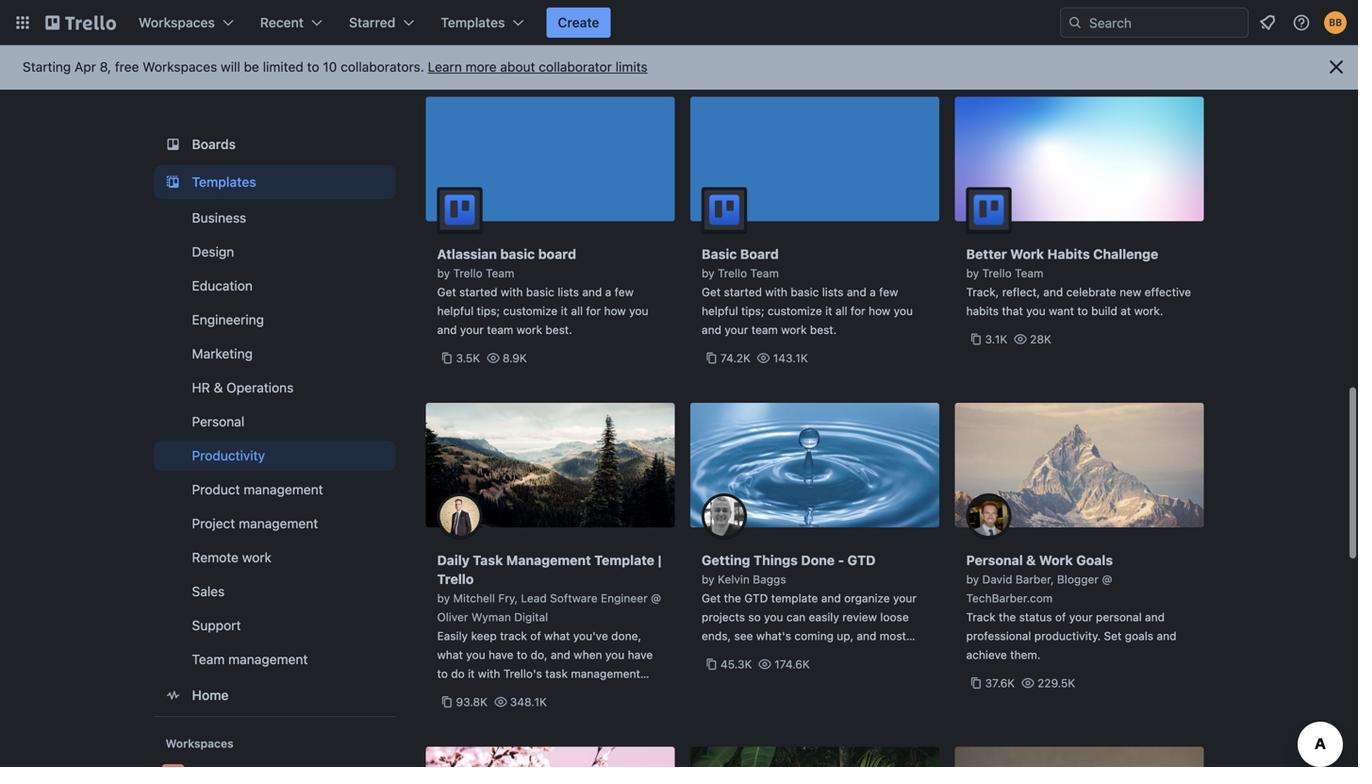 Task type: locate. For each thing, give the bounding box(es) containing it.
1 horizontal spatial best.
[[810, 323, 837, 336]]

0 horizontal spatial @
[[651, 592, 661, 605]]

want
[[1049, 304, 1075, 318]]

1 for from the left
[[586, 304, 601, 318]]

& inside personal & work goals by david barber, blogger @ techbarber.com track the status of your personal and professional productivity. set goals and achieve them.
[[1027, 552, 1036, 568]]

what up do,
[[544, 629, 570, 643]]

0 horizontal spatial &
[[214, 380, 223, 395]]

@ right engineer
[[651, 592, 661, 605]]

1 horizontal spatial of
[[757, 648, 768, 661]]

0 vertical spatial the
[[724, 592, 741, 605]]

team up 8.9k
[[487, 323, 514, 336]]

you inside 'basic board by trello team get started with basic lists and a few helpful tips; customize it all for how you and your team work best.'
[[894, 304, 913, 318]]

management down 'support' link
[[228, 652, 308, 667]]

by inside better work habits challenge by trello team track, reflect, and celebrate new effective habits that you want to build at work.
[[967, 267, 980, 280]]

helpful up the 74.2k
[[702, 304, 738, 318]]

and inside daily task management template | trello by mitchell fry, lead software engineer @ oliver wyman digital easily keep track of what you've done, what you have to do, and when you have to do it with trello's task management template.
[[551, 648, 571, 661]]

tips; up the 74.2k
[[742, 304, 765, 318]]

0 vertical spatial what
[[544, 629, 570, 643]]

most
[[880, 629, 907, 643]]

personal inside personal & work goals by david barber, blogger @ techbarber.com track the status of your personal and professional productivity. set goals and achieve them.
[[967, 552, 1023, 568]]

trello down basic
[[718, 267, 747, 280]]

education link
[[154, 271, 396, 301]]

starred button
[[338, 8, 426, 38]]

template.
[[437, 686, 488, 699]]

2 horizontal spatial of
[[1056, 610, 1067, 624]]

team inside 'basic board by trello team get started with basic lists and a few helpful tips; customize it all for how you and your team work best.'
[[752, 323, 778, 336]]

with inside daily task management template | trello by mitchell fry, lead software engineer @ oliver wyman digital easily keep track of what you've done, what you have to do, and when you have to do it with trello's task management template.
[[478, 667, 501, 680]]

2 vertical spatial workspaces
[[166, 737, 234, 750]]

your
[[460, 323, 484, 336], [725, 323, 749, 336], [894, 592, 917, 605], [1070, 610, 1093, 624]]

0 horizontal spatial lists
[[558, 285, 579, 299]]

trello team image for basic
[[702, 187, 747, 233]]

1 horizontal spatial a
[[870, 285, 876, 299]]

get down atlassian
[[437, 285, 456, 299]]

0 horizontal spatial started
[[460, 285, 498, 299]]

0 horizontal spatial templates
[[192, 174, 256, 190]]

for inside 'basic board by trello team get started with basic lists and a few helpful tips; customize it all for how you and your team work best.'
[[851, 304, 866, 318]]

what's
[[757, 629, 792, 643]]

0 horizontal spatial trello team image
[[437, 187, 483, 233]]

work
[[517, 323, 543, 336], [781, 323, 807, 336], [242, 550, 272, 565]]

and
[[582, 285, 602, 299], [847, 285, 867, 299], [1044, 285, 1064, 299], [437, 323, 457, 336], [702, 323, 722, 336], [822, 592, 841, 605], [1146, 610, 1165, 624], [857, 629, 877, 643], [1157, 629, 1177, 643], [551, 648, 571, 661]]

1 horizontal spatial what
[[544, 629, 570, 643]]

customize inside atlassian basic board by trello team get started with basic lists and a few helpful tips; customize it all for how you and your team work best.
[[503, 304, 558, 318]]

organize
[[845, 592, 890, 605]]

gtd right the "-"
[[848, 552, 876, 568]]

get inside getting things done - gtd by kelvin baggs get the gtd template and organize your projects so you can easily review loose ends, see what's coming up, and most important of all: get things done.
[[702, 592, 721, 605]]

2 for from the left
[[851, 304, 866, 318]]

1 horizontal spatial personal
[[967, 552, 1023, 568]]

of
[[1056, 610, 1067, 624], [530, 629, 541, 643], [757, 648, 768, 661]]

team up reflect,
[[1015, 267, 1044, 280]]

2 best. from the left
[[810, 323, 837, 336]]

kelvin
[[718, 573, 750, 586]]

your up the 74.2k
[[725, 323, 749, 336]]

management
[[244, 482, 323, 497], [239, 516, 318, 531], [228, 652, 308, 667], [571, 667, 641, 680]]

2 all from the left
[[836, 304, 848, 318]]

to left do,
[[517, 648, 528, 661]]

of up do,
[[530, 629, 541, 643]]

& up barber, on the bottom right of the page
[[1027, 552, 1036, 568]]

software
[[550, 592, 598, 605]]

2 a from the left
[[870, 285, 876, 299]]

@
[[1102, 573, 1113, 586], [651, 592, 661, 605]]

of up productivity.
[[1056, 610, 1067, 624]]

1 helpful from the left
[[437, 304, 474, 318]]

few
[[615, 285, 634, 299], [880, 285, 899, 299]]

0 vertical spatial workspaces
[[139, 15, 215, 30]]

get inside atlassian basic board by trello team get started with basic lists and a few helpful tips; customize it all for how you and your team work best.
[[437, 285, 456, 299]]

1 horizontal spatial it
[[561, 304, 568, 318]]

digital
[[514, 610, 548, 624]]

0 vertical spatial &
[[214, 380, 223, 395]]

your up productivity.
[[1070, 610, 1093, 624]]

trello down daily
[[437, 571, 474, 587]]

work inside better work habits challenge by trello team track, reflect, and celebrate new effective habits that you want to build at work.
[[1011, 246, 1045, 262]]

it inside atlassian basic board by trello team get started with basic lists and a few helpful tips; customize it all for how you and your team work best.
[[561, 304, 568, 318]]

started down atlassian
[[460, 285, 498, 299]]

templates button
[[430, 8, 535, 38]]

0 horizontal spatial gtd
[[745, 592, 768, 605]]

1 vertical spatial templates
[[192, 174, 256, 190]]

with down board at the top right
[[766, 285, 788, 299]]

1 all from the left
[[571, 304, 583, 318]]

done
[[801, 552, 835, 568]]

home
[[192, 687, 229, 703]]

& right hr
[[214, 380, 223, 395]]

1 horizontal spatial how
[[869, 304, 891, 318]]

important
[[702, 648, 754, 661]]

your up 3.5k
[[460, 323, 484, 336]]

by
[[437, 267, 450, 280], [702, 267, 715, 280], [967, 267, 980, 280], [702, 573, 715, 586], [967, 573, 980, 586], [437, 592, 450, 605]]

1 vertical spatial gtd
[[745, 592, 768, 605]]

by left david
[[967, 573, 980, 586]]

and inside better work habits challenge by trello team track, reflect, and celebrate new effective habits that you want to build at work.
[[1044, 285, 1064, 299]]

1 horizontal spatial lists
[[822, 285, 844, 299]]

personal
[[1096, 610, 1142, 624]]

1 horizontal spatial trello team image
[[702, 187, 747, 233]]

2 horizontal spatial it
[[826, 304, 833, 318]]

0 horizontal spatial it
[[468, 667, 475, 680]]

for
[[586, 304, 601, 318], [851, 304, 866, 318]]

1 vertical spatial workspaces
[[143, 59, 217, 75]]

by left kelvin
[[702, 573, 715, 586]]

2 team from the left
[[752, 323, 778, 336]]

2 customize from the left
[[768, 304, 823, 318]]

more
[[466, 59, 497, 75]]

2 helpful from the left
[[702, 304, 738, 318]]

trello team image
[[437, 187, 483, 233], [702, 187, 747, 233], [967, 187, 1012, 233]]

Search field
[[1083, 8, 1248, 37]]

1 horizontal spatial &
[[1027, 552, 1036, 568]]

trello team image up better
[[967, 187, 1012, 233]]

blogger
[[1058, 573, 1099, 586]]

1 horizontal spatial have
[[628, 648, 653, 661]]

0 horizontal spatial customize
[[503, 304, 558, 318]]

0 vertical spatial gtd
[[848, 552, 876, 568]]

1 best. from the left
[[546, 323, 572, 336]]

the inside getting things done - gtd by kelvin baggs get the gtd template and organize your projects so you can easily review loose ends, see what's coming up, and most important of all: get things done.
[[724, 592, 741, 605]]

work inside 'basic board by trello team get started with basic lists and a few helpful tips; customize it all for how you and your team work best.'
[[781, 323, 807, 336]]

1 lists from the left
[[558, 285, 579, 299]]

1 horizontal spatial the
[[999, 610, 1016, 624]]

2 started from the left
[[724, 285, 762, 299]]

trello down atlassian
[[453, 267, 483, 280]]

team down support
[[192, 652, 225, 667]]

1 few from the left
[[615, 285, 634, 299]]

customize up 8.9k
[[503, 304, 558, 318]]

support link
[[154, 610, 396, 641]]

2 horizontal spatial trello team image
[[967, 187, 1012, 233]]

productivity.
[[1035, 629, 1101, 643]]

personal up david
[[967, 552, 1023, 568]]

project
[[192, 516, 235, 531]]

0 horizontal spatial how
[[604, 304, 626, 318]]

workspaces up free
[[139, 15, 215, 30]]

personal
[[192, 414, 245, 429], [967, 552, 1023, 568]]

2 horizontal spatial work
[[781, 323, 807, 336]]

0 horizontal spatial few
[[615, 285, 634, 299]]

you inside atlassian basic board by trello team get started with basic lists and a few helpful tips; customize it all for how you and your team work best.
[[629, 304, 649, 318]]

workspaces down home in the bottom left of the page
[[166, 737, 234, 750]]

1 how from the left
[[604, 304, 626, 318]]

up,
[[837, 629, 854, 643]]

1 started from the left
[[460, 285, 498, 299]]

1 vertical spatial personal
[[967, 552, 1023, 568]]

1 customize from the left
[[503, 304, 558, 318]]

templates up more
[[441, 15, 505, 30]]

1 team from the left
[[487, 323, 514, 336]]

trello team image for atlassian
[[437, 187, 483, 233]]

management down 'product management' link
[[239, 516, 318, 531]]

work inside personal & work goals by david barber, blogger @ techbarber.com track the status of your personal and professional productivity. set goals and achieve them.
[[1040, 552, 1074, 568]]

personal up productivity
[[192, 414, 245, 429]]

1 vertical spatial work
[[1040, 552, 1074, 568]]

0 vertical spatial templates
[[441, 15, 505, 30]]

& for personal
[[1027, 552, 1036, 568]]

personal for personal & work goals by david barber, blogger @ techbarber.com track the status of your personal and professional productivity. set goals and achieve them.
[[967, 552, 1023, 568]]

143.1k
[[773, 351, 808, 365]]

management down when
[[571, 667, 641, 680]]

0 vertical spatial of
[[1056, 610, 1067, 624]]

work up reflect,
[[1011, 246, 1045, 262]]

team inside atlassian basic board by trello team get started with basic lists and a few helpful tips; customize it all for how you and your team work best.
[[486, 267, 515, 280]]

by up track,
[[967, 267, 980, 280]]

techbarber.com
[[967, 592, 1053, 605]]

few inside 'basic board by trello team get started with basic lists and a few helpful tips; customize it all for how you and your team work best.'
[[880, 285, 899, 299]]

2 vertical spatial of
[[757, 648, 768, 661]]

1 horizontal spatial customize
[[768, 304, 823, 318]]

have down done,
[[628, 648, 653, 661]]

tips; up 3.5k
[[477, 304, 500, 318]]

work.
[[1135, 304, 1164, 318]]

basic left board
[[500, 246, 535, 262]]

1 vertical spatial &
[[1027, 552, 1036, 568]]

to
[[307, 59, 319, 75], [1078, 304, 1089, 318], [517, 648, 528, 661], [437, 667, 448, 680]]

0 horizontal spatial tips;
[[477, 304, 500, 318]]

to down celebrate
[[1078, 304, 1089, 318]]

2 have from the left
[[628, 648, 653, 661]]

template board image
[[162, 171, 184, 193]]

trello team image up basic
[[702, 187, 747, 233]]

1 horizontal spatial templates
[[441, 15, 505, 30]]

business link
[[154, 203, 396, 233]]

customize inside 'basic board by trello team get started with basic lists and a few helpful tips; customize it all for how you and your team work best.'
[[768, 304, 823, 318]]

team up 143.1k
[[752, 323, 778, 336]]

by up "oliver" at the bottom of the page
[[437, 592, 450, 605]]

getting
[[702, 552, 751, 568]]

&
[[214, 380, 223, 395], [1027, 552, 1036, 568]]

templates inside dropdown button
[[441, 15, 505, 30]]

the inside personal & work goals by david barber, blogger @ techbarber.com track the status of your personal and professional productivity. set goals and achieve them.
[[999, 610, 1016, 624]]

started inside 'basic board by trello team get started with basic lists and a few helpful tips; customize it all for how you and your team work best.'
[[724, 285, 762, 299]]

0 horizontal spatial have
[[489, 648, 514, 661]]

0 vertical spatial @
[[1102, 573, 1113, 586]]

all inside atlassian basic board by trello team get started with basic lists and a few helpful tips; customize it all for how you and your team work best.
[[571, 304, 583, 318]]

starred
[[349, 15, 396, 30]]

1 vertical spatial @
[[651, 592, 661, 605]]

the down techbarber.com
[[999, 610, 1016, 624]]

2 lists from the left
[[822, 285, 844, 299]]

tips; inside atlassian basic board by trello team get started with basic lists and a few helpful tips; customize it all for how you and your team work best.
[[477, 304, 500, 318]]

done.
[[846, 648, 876, 661]]

2 few from the left
[[880, 285, 899, 299]]

what down the easily
[[437, 648, 463, 661]]

0 notifications image
[[1257, 11, 1279, 34]]

1 vertical spatial the
[[999, 610, 1016, 624]]

with inside 'basic board by trello team get started with basic lists and a few helpful tips; customize it all for how you and your team work best.'
[[766, 285, 788, 299]]

workspaces down workspaces popup button on the left of the page
[[143, 59, 217, 75]]

1 horizontal spatial all
[[836, 304, 848, 318]]

0 vertical spatial personal
[[192, 414, 245, 429]]

home image
[[162, 684, 184, 707]]

with right do
[[478, 667, 501, 680]]

team inside better work habits challenge by trello team track, reflect, and celebrate new effective habits that you want to build at work.
[[1015, 267, 1044, 280]]

1 horizontal spatial work
[[517, 323, 543, 336]]

0 horizontal spatial all
[[571, 304, 583, 318]]

to left 10
[[307, 59, 319, 75]]

0 horizontal spatial personal
[[192, 414, 245, 429]]

1 horizontal spatial for
[[851, 304, 866, 318]]

goals
[[1077, 552, 1113, 568]]

28k
[[1030, 333, 1052, 346]]

trello's
[[504, 667, 542, 680]]

daily
[[437, 552, 470, 568]]

work up barber, on the bottom right of the page
[[1040, 552, 1074, 568]]

customize up 143.1k
[[768, 304, 823, 318]]

trello team image up atlassian
[[437, 187, 483, 233]]

by inside getting things done - gtd by kelvin baggs get the gtd template and organize your projects so you can easily review loose ends, see what's coming up, and most important of all: get things done.
[[702, 573, 715, 586]]

remote work link
[[154, 543, 396, 573]]

2 how from the left
[[869, 304, 891, 318]]

a
[[605, 285, 612, 299], [870, 285, 876, 299]]

best. inside atlassian basic board by trello team get started with basic lists and a few helpful tips; customize it all for how you and your team work best.
[[546, 323, 572, 336]]

0 horizontal spatial team
[[487, 323, 514, 336]]

personal for personal
[[192, 414, 245, 429]]

helpful up 3.5k
[[437, 304, 474, 318]]

started inside atlassian basic board by trello team get started with basic lists and a few helpful tips; customize it all for how you and your team work best.
[[460, 285, 498, 299]]

1 have from the left
[[489, 648, 514, 661]]

search image
[[1068, 15, 1083, 30]]

0 horizontal spatial the
[[724, 592, 741, 605]]

0 horizontal spatial of
[[530, 629, 541, 643]]

when
[[574, 648, 602, 661]]

0 horizontal spatial best.
[[546, 323, 572, 336]]

see
[[735, 629, 753, 643]]

0 horizontal spatial work
[[242, 550, 272, 565]]

1 tips; from the left
[[477, 304, 500, 318]]

0 horizontal spatial helpful
[[437, 304, 474, 318]]

the down kelvin
[[724, 592, 741, 605]]

of inside getting things done - gtd by kelvin baggs get the gtd template and organize your projects so you can easily review loose ends, see what's coming up, and most important of all: get things done.
[[757, 648, 768, 661]]

helpful inside atlassian basic board by trello team get started with basic lists and a few helpful tips; customize it all for how you and your team work best.
[[437, 304, 474, 318]]

of left all:
[[757, 648, 768, 661]]

atlassian basic board by trello team get started with basic lists and a few helpful tips; customize it all for how you and your team work best.
[[437, 246, 649, 336]]

management down productivity link
[[244, 482, 323, 497]]

what
[[544, 629, 570, 643], [437, 648, 463, 661]]

1 horizontal spatial started
[[724, 285, 762, 299]]

trello team image for better
[[967, 187, 1012, 233]]

all:
[[771, 648, 786, 661]]

1 horizontal spatial team
[[752, 323, 778, 336]]

1 vertical spatial of
[[530, 629, 541, 643]]

new
[[1120, 285, 1142, 299]]

with up 8.9k
[[501, 285, 523, 299]]

status
[[1020, 610, 1053, 624]]

2 trello team image from the left
[[702, 187, 747, 233]]

easily
[[437, 629, 468, 643]]

limited
[[263, 59, 304, 75]]

3 trello team image from the left
[[967, 187, 1012, 233]]

1 horizontal spatial tips;
[[742, 304, 765, 318]]

trello inside atlassian basic board by trello team get started with basic lists and a few helpful tips; customize it all for how you and your team work best.
[[453, 267, 483, 280]]

getting things done - gtd by kelvin baggs get the gtd template and organize your projects so you can easily review loose ends, see what's coming up, and most important of all: get things done.
[[702, 552, 917, 661]]

2 tips; from the left
[[742, 304, 765, 318]]

work down project management
[[242, 550, 272, 565]]

@ inside daily task management template | trello by mitchell fry, lead software engineer @ oliver wyman digital easily keep track of what you've done, what you have to do, and when you have to do it with trello's task management template.
[[651, 592, 661, 605]]

team down board at the top right
[[751, 267, 779, 280]]

sales link
[[154, 577, 396, 607]]

management for project management
[[239, 516, 318, 531]]

by down basic
[[702, 267, 715, 280]]

management inside 'link'
[[228, 652, 308, 667]]

work up 143.1k
[[781, 323, 807, 336]]

team inside 'link'
[[192, 652, 225, 667]]

habits
[[967, 304, 999, 318]]

@ inside personal & work goals by david barber, blogger @ techbarber.com track the status of your personal and professional productivity. set goals and achieve them.
[[1102, 573, 1113, 586]]

1 horizontal spatial @
[[1102, 573, 1113, 586]]

3.5k
[[456, 351, 480, 365]]

oliver
[[437, 610, 468, 624]]

trello down better
[[983, 267, 1012, 280]]

loose
[[881, 610, 909, 624]]

by down atlassian
[[437, 267, 450, 280]]

kelvin baggs image
[[702, 493, 747, 539]]

1 trello team image from the left
[[437, 187, 483, 233]]

started down board at the top right
[[724, 285, 762, 299]]

348.1k
[[510, 695, 547, 709]]

templates up business
[[192, 174, 256, 190]]

open information menu image
[[1293, 13, 1312, 32]]

management
[[506, 552, 591, 568]]

1 horizontal spatial helpful
[[702, 304, 738, 318]]

basic up 143.1k
[[791, 285, 819, 299]]

0 horizontal spatial a
[[605, 285, 612, 299]]

1 vertical spatial what
[[437, 648, 463, 661]]

gtd up so on the bottom right
[[745, 592, 768, 605]]

management for product management
[[244, 482, 323, 497]]

team down atlassian
[[486, 267, 515, 280]]

workspaces button
[[127, 8, 245, 38]]

your up loose
[[894, 592, 917, 605]]

8,
[[100, 59, 111, 75]]

@ down goals
[[1102, 573, 1113, 586]]

get up projects
[[702, 592, 721, 605]]

trello inside 'basic board by trello team get started with basic lists and a few helpful tips; customize it all for how you and your team work best.'
[[718, 267, 747, 280]]

1 a from the left
[[605, 285, 612, 299]]

baggs
[[753, 573, 787, 586]]

started
[[460, 285, 498, 299], [724, 285, 762, 299]]

work up 8.9k
[[517, 323, 543, 336]]

0 vertical spatial work
[[1011, 246, 1045, 262]]

0 horizontal spatial for
[[586, 304, 601, 318]]

have down track
[[489, 648, 514, 661]]

get down basic
[[702, 285, 721, 299]]

set
[[1104, 629, 1122, 643]]

of inside personal & work goals by david barber, blogger @ techbarber.com track the status of your personal and professional productivity. set goals and achieve them.
[[1056, 610, 1067, 624]]

1 horizontal spatial few
[[880, 285, 899, 299]]



Task type: describe. For each thing, give the bounding box(es) containing it.
learn
[[428, 59, 462, 75]]

174.6k
[[775, 658, 810, 671]]

remote work
[[192, 550, 272, 565]]

by inside personal & work goals by david barber, blogger @ techbarber.com track the status of your personal and professional productivity. set goals and achieve them.
[[967, 573, 980, 586]]

daily task management template | trello by mitchell fry, lead software engineer @ oliver wyman digital easily keep track of what you've done, what you have to do, and when you have to do it with trello's task management template.
[[437, 552, 662, 699]]

how inside atlassian basic board by trello team get started with basic lists and a few helpful tips; customize it all for how you and your team work best.
[[604, 304, 626, 318]]

management for team management
[[228, 652, 308, 667]]

habits
[[1048, 246, 1090, 262]]

to inside better work habits challenge by trello team track, reflect, and celebrate new effective habits that you want to build at work.
[[1078, 304, 1089, 318]]

template
[[595, 552, 655, 568]]

for inside atlassian basic board by trello team get started with basic lists and a few helpful tips; customize it all for how you and your team work best.
[[586, 304, 601, 318]]

trello inside daily task management template | trello by mitchell fry, lead software engineer @ oliver wyman digital easily keep track of what you've done, what you have to do, and when you have to do it with trello's task management template.
[[437, 571, 474, 587]]

better work habits challenge by trello team track, reflect, and celebrate new effective habits that you want to build at work.
[[967, 246, 1192, 318]]

starting apr 8, free workspaces will be limited to 10 collaborators. learn more about collaborator limits
[[23, 59, 648, 75]]

product management link
[[154, 475, 396, 505]]

things
[[810, 648, 843, 661]]

so
[[749, 610, 761, 624]]

them.
[[1011, 648, 1041, 661]]

create button
[[547, 8, 611, 38]]

board
[[741, 246, 779, 262]]

back to home image
[[45, 8, 116, 38]]

keep
[[471, 629, 497, 643]]

board image
[[162, 133, 184, 156]]

it inside 'basic board by trello team get started with basic lists and a few helpful tips; customize it all for how you and your team work best.'
[[826, 304, 833, 318]]

8.9k
[[503, 351, 527, 365]]

bob builder (bobbuilder40) image
[[1325, 11, 1347, 34]]

professional
[[967, 629, 1032, 643]]

by inside 'basic board by trello team get started with basic lists and a few helpful tips; customize it all for how you and your team work best.'
[[702, 267, 715, 280]]

your inside atlassian basic board by trello team get started with basic lists and a few helpful tips; customize it all for how you and your team work best.
[[460, 323, 484, 336]]

hr
[[192, 380, 210, 395]]

create
[[558, 15, 600, 30]]

basic down board
[[526, 285, 555, 299]]

you've
[[573, 629, 608, 643]]

easily
[[809, 610, 840, 624]]

things
[[754, 552, 798, 568]]

you inside getting things done - gtd by kelvin baggs get the gtd template and organize your projects so you can easily review loose ends, see what's coming up, and most important of all: get things done.
[[764, 610, 784, 624]]

templates link
[[154, 165, 396, 199]]

10
[[323, 59, 337, 75]]

achieve
[[967, 648, 1007, 661]]

you inside better work habits challenge by trello team track, reflect, and celebrate new effective habits that you want to build at work.
[[1027, 304, 1046, 318]]

lists inside atlassian basic board by trello team get started with basic lists and a few helpful tips; customize it all for how you and your team work best.
[[558, 285, 579, 299]]

barber,
[[1016, 573, 1054, 586]]

reflect,
[[1003, 285, 1041, 299]]

celebrate
[[1067, 285, 1117, 299]]

management inside daily task management template | trello by mitchell fry, lead software engineer @ oliver wyman digital easily keep track of what you've done, what you have to do, and when you have to do it with trello's task management template.
[[571, 667, 641, 680]]

do
[[451, 667, 465, 680]]

product
[[192, 482, 240, 497]]

product management
[[192, 482, 323, 497]]

support
[[192, 618, 241, 633]]

track,
[[967, 285, 999, 299]]

mitchell fry, lead software engineer @ oliver wyman digital image
[[437, 493, 483, 539]]

team management link
[[154, 644, 396, 675]]

229.5k
[[1038, 677, 1076, 690]]

with inside atlassian basic board by trello team get started with basic lists and a few helpful tips; customize it all for how you and your team work best.
[[501, 285, 523, 299]]

projects
[[702, 610, 745, 624]]

1 horizontal spatial gtd
[[848, 552, 876, 568]]

ends,
[[702, 629, 731, 643]]

task
[[473, 552, 503, 568]]

to left do
[[437, 667, 448, 680]]

free
[[115, 59, 139, 75]]

project management link
[[154, 509, 396, 539]]

fry,
[[499, 592, 518, 605]]

recent button
[[249, 8, 334, 38]]

education
[[192, 278, 253, 293]]

a inside 'basic board by trello team get started with basic lists and a few helpful tips; customize it all for how you and your team work best.'
[[870, 285, 876, 299]]

37.6k
[[986, 677, 1015, 690]]

a inside atlassian basic board by trello team get started with basic lists and a few helpful tips; customize it all for how you and your team work best.
[[605, 285, 612, 299]]

team inside 'basic board by trello team get started with basic lists and a few helpful tips; customize it all for how you and your team work best.'
[[751, 267, 779, 280]]

at
[[1121, 304, 1132, 318]]

be
[[244, 59, 259, 75]]

productivity
[[192, 448, 265, 463]]

workspaces inside popup button
[[139, 15, 215, 30]]

learn more about collaborator limits link
[[428, 59, 648, 75]]

few inside atlassian basic board by trello team get started with basic lists and a few helpful tips; customize it all for how you and your team work best.
[[615, 285, 634, 299]]

lead
[[521, 592, 547, 605]]

team inside atlassian basic board by trello team get started with basic lists and a few helpful tips; customize it all for how you and your team work best.
[[487, 323, 514, 336]]

design
[[192, 244, 234, 259]]

your inside 'basic board by trello team get started with basic lists and a few helpful tips; customize it all for how you and your team work best.'
[[725, 323, 749, 336]]

template
[[772, 592, 818, 605]]

mitchell
[[453, 592, 495, 605]]

wyman
[[472, 610, 511, 624]]

work inside atlassian basic board by trello team get started with basic lists and a few helpful tips; customize it all for how you and your team work best.
[[517, 323, 543, 336]]

primary element
[[0, 0, 1359, 45]]

by inside atlassian basic board by trello team get started with basic lists and a few helpful tips; customize it all for how you and your team work best.
[[437, 267, 450, 280]]

build
[[1092, 304, 1118, 318]]

all inside 'basic board by trello team get started with basic lists and a few helpful tips; customize it all for how you and your team work best.'
[[836, 304, 848, 318]]

0 horizontal spatial what
[[437, 648, 463, 661]]

trello inside better work habits challenge by trello team track, reflect, and celebrate new effective habits that you want to build at work.
[[983, 267, 1012, 280]]

track
[[500, 629, 527, 643]]

board
[[538, 246, 577, 262]]

can
[[787, 610, 806, 624]]

lists inside 'basic board by trello team get started with basic lists and a few helpful tips; customize it all for how you and your team work best.'
[[822, 285, 844, 299]]

david
[[983, 573, 1013, 586]]

review
[[843, 610, 877, 624]]

best. inside 'basic board by trello team get started with basic lists and a few helpful tips; customize it all for how you and your team work best.'
[[810, 323, 837, 336]]

starting
[[23, 59, 71, 75]]

recent
[[260, 15, 304, 30]]

collaborator
[[539, 59, 612, 75]]

helpful inside 'basic board by trello team get started with basic lists and a few helpful tips; customize it all for how you and your team work best.'
[[702, 304, 738, 318]]

done,
[[612, 629, 642, 643]]

david barber, blogger @ techbarber.com image
[[967, 493, 1012, 539]]

& for hr
[[214, 380, 223, 395]]

engineering link
[[154, 305, 396, 335]]

of inside daily task management template | trello by mitchell fry, lead software engineer @ oliver wyman digital easily keep track of what you've done, what you have to do, and when you have to do it with trello's task management template.
[[530, 629, 541, 643]]

about
[[500, 59, 535, 75]]

coming
[[795, 629, 834, 643]]

it inside daily task management template | trello by mitchell fry, lead software engineer @ oliver wyman digital easily keep track of what you've done, what you have to do, and when you have to do it with trello's task management template.
[[468, 667, 475, 680]]

get inside 'basic board by trello team get started with basic lists and a few helpful tips; customize it all for how you and your team work best.'
[[702, 285, 721, 299]]

basic inside 'basic board by trello team get started with basic lists and a few helpful tips; customize it all for how you and your team work best.'
[[791, 285, 819, 299]]

tips; inside 'basic board by trello team get started with basic lists and a few helpful tips; customize it all for how you and your team work best.'
[[742, 304, 765, 318]]

by inside daily task management template | trello by mitchell fry, lead software engineer @ oliver wyman digital easily keep track of what you've done, what you have to do, and when you have to do it with trello's task management template.
[[437, 592, 450, 605]]

that
[[1002, 304, 1024, 318]]

45.3k
[[721, 658, 752, 671]]

marketing link
[[154, 339, 396, 369]]

sales
[[192, 584, 225, 599]]

goals
[[1125, 629, 1154, 643]]

personal & work goals by david barber, blogger @ techbarber.com track the status of your personal and professional productivity. set goals and achieve them.
[[967, 552, 1177, 661]]

your inside getting things done - gtd by kelvin baggs get the gtd template and organize your projects so you can easily review loose ends, see what's coming up, and most important of all: get things done.
[[894, 592, 917, 605]]

how inside 'basic board by trello team get started with basic lists and a few helpful tips; customize it all for how you and your team work best.'
[[869, 304, 891, 318]]

your inside personal & work goals by david barber, blogger @ techbarber.com track the status of your personal and professional productivity. set goals and achieve them.
[[1070, 610, 1093, 624]]

project management
[[192, 516, 318, 531]]

remote
[[192, 550, 239, 565]]

|
[[658, 552, 662, 568]]



Task type: vqa. For each thing, say whether or not it's contained in the screenshot.


